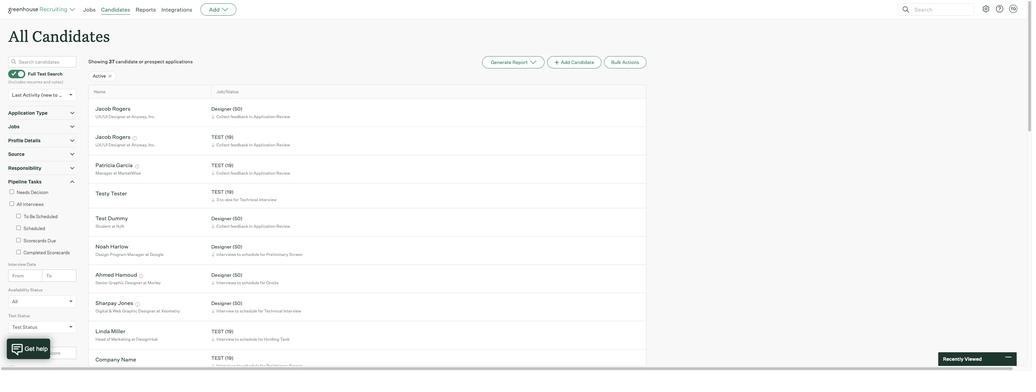 Task type: locate. For each thing, give the bounding box(es) containing it.
test inside test (19) 3 to-dos for technical interview
[[211, 189, 224, 195]]

1 vertical spatial name
[[121, 357, 136, 364]]

jobs up profile at the top of page
[[8, 124, 20, 130]]

1 review from the top
[[276, 114, 290, 119]]

designer inside designer (50) interviews to schedule for onsite
[[211, 273, 232, 278]]

1 vertical spatial inc.
[[148, 143, 155, 148]]

rogers inside jacob rogers ux/ui designer at anyway, inc.
[[112, 106, 131, 112]]

to inside test (19) interview to schedule for holding tank
[[235, 337, 239, 342]]

Scorecards Due checkbox
[[16, 238, 21, 243]]

schedule left onsite
[[242, 281, 259, 286]]

0 vertical spatial all
[[8, 26, 29, 46]]

graphic down ahmed hamoud link
[[109, 281, 124, 286]]

0 horizontal spatial add
[[209, 6, 220, 13]]

to up test (19) interviews to schedule for preliminary screen
[[235, 337, 239, 342]]

all right "all interviews" checkbox
[[17, 202, 22, 207]]

completed scorecards
[[24, 250, 70, 256]]

for left onsite
[[260, 281, 265, 286]]

jacob inside jacob rogers ux/ui designer at anyway, inc.
[[95, 106, 111, 112]]

interviews to schedule for preliminary screen link
[[210, 252, 304, 258], [210, 363, 304, 370]]

preliminary inside test (19) interviews to schedule for preliminary screen
[[266, 364, 288, 369]]

technical inside designer (50) interview to schedule for technical interview
[[264, 309, 283, 314]]

schedule down interview to schedule for holding tank link
[[242, 364, 259, 369]]

screen for (50)
[[289, 252, 303, 257]]

0 vertical spatial ux/ui
[[95, 114, 108, 119]]

senior
[[95, 281, 108, 286]]

interviews to schedule for preliminary screen link down interview to schedule for holding tank link
[[210, 363, 304, 370]]

configure image
[[982, 5, 990, 13]]

1 vertical spatial jacob rogers link
[[95, 134, 131, 142]]

3 test from the top
[[211, 189, 224, 195]]

1 vertical spatial designer (50) collect feedback in application review
[[211, 216, 290, 229]]

0 vertical spatial scheduled
[[36, 214, 58, 220]]

availability
[[8, 288, 29, 293]]

to for test (19) interview to schedule for holding tank
[[235, 337, 239, 342]]

interviews for test (19) interviews to schedule for preliminary screen
[[216, 364, 236, 369]]

1 interviews to schedule for preliminary screen link from the top
[[210, 252, 304, 258]]

ux/ui down jacob rogers
[[95, 143, 108, 148]]

last activity (new to old)
[[12, 92, 67, 98]]

0 horizontal spatial manager
[[95, 171, 112, 176]]

2 anyway, from the top
[[131, 143, 148, 148]]

schedule for test (19) interview to schedule for holding tank
[[240, 337, 257, 342]]

test for manager at marketwise
[[211, 163, 224, 169]]

all down greenhouse recruiting image
[[8, 26, 29, 46]]

pipeline tasks
[[8, 179, 42, 185]]

anyway, up jacob rogers has been in application review for more than 5 days icon in the left of the page
[[131, 114, 148, 119]]

0 vertical spatial jacob
[[95, 106, 111, 112]]

schedule
[[242, 252, 259, 257], [242, 281, 259, 286], [240, 309, 257, 314], [240, 337, 257, 342], [242, 364, 259, 369]]

ux/ui
[[95, 114, 108, 119], [95, 143, 108, 148]]

4 feedback from the top
[[231, 224, 248, 229]]

to for test (19) interviews to schedule for preliminary screen
[[237, 364, 241, 369]]

for left holding
[[258, 337, 263, 342]]

jacob rogers link up jacob rogers
[[95, 106, 131, 113]]

2 (50) from the top
[[233, 216, 242, 222]]

1 vertical spatial manager
[[127, 252, 144, 257]]

report
[[513, 59, 528, 65]]

2 (19) from the top
[[225, 163, 234, 169]]

interviews
[[23, 202, 44, 207], [216, 252, 236, 257], [216, 281, 236, 286], [216, 364, 236, 369]]

1 vertical spatial to
[[46, 273, 52, 279]]

add candidate link
[[547, 56, 601, 69]]

2 preliminary from the top
[[266, 364, 288, 369]]

test (19) 3 to-dos for technical interview
[[211, 189, 277, 203]]

test (19) collect feedback in application review for patricia garcia
[[211, 163, 290, 176]]

viewed
[[965, 357, 982, 363]]

(19)
[[225, 135, 234, 140], [225, 163, 234, 169], [225, 189, 234, 195], [225, 329, 234, 335], [225, 356, 234, 362]]

test inside test dummy student at n/a
[[95, 215, 107, 222]]

1 horizontal spatial name
[[121, 357, 136, 364]]

(19) inside test (19) interview to schedule for holding tank
[[225, 329, 234, 335]]

dos
[[226, 197, 233, 203]]

preliminary inside designer (50) interviews to schedule for preliminary screen
[[266, 252, 288, 257]]

schedule inside test (19) interviews to schedule for preliminary screen
[[242, 364, 259, 369]]

3 in from the top
[[249, 171, 253, 176]]

for right dos
[[233, 197, 239, 203]]

3 (19) from the top
[[225, 189, 234, 195]]

manager right the program
[[127, 252, 144, 257]]

1 inc. from the top
[[148, 114, 155, 119]]

for inside test (19) interviews to schedule for preliminary screen
[[260, 364, 265, 369]]

scheduled right be
[[36, 214, 58, 220]]

actions
[[622, 59, 639, 65]]

add inside add candidate link
[[561, 59, 570, 65]]

Needs Decision checkbox
[[10, 190, 14, 194]]

needs
[[17, 190, 30, 195]]

test for ux/ui designer at anyway, inc.
[[211, 135, 224, 140]]

for inside designer (50) interviews to schedule for onsite
[[260, 281, 265, 286]]

designer (50) collect feedback in application review down job/status
[[211, 106, 290, 119]]

manager down patricia
[[95, 171, 112, 176]]

2 screen from the top
[[289, 364, 303, 369]]

to up designer (50) interview to schedule for technical interview
[[237, 281, 241, 286]]

at up jacob rogers
[[127, 114, 130, 119]]

job/status
[[217, 89, 239, 94]]

1 horizontal spatial manager
[[127, 252, 144, 257]]

1 vertical spatial interviews to schedule for preliminary screen link
[[210, 363, 304, 370]]

sharpay jones
[[95, 300, 133, 307]]

all for all interviews
[[17, 202, 22, 207]]

Scheduled checkbox
[[16, 226, 21, 231]]

1 vertical spatial ux/ui
[[95, 143, 108, 148]]

0 horizontal spatial to
[[24, 214, 29, 220]]

name
[[94, 89, 105, 94], [121, 357, 136, 364]]

recently viewed
[[943, 357, 982, 363]]

1 anyway, from the top
[[131, 114, 148, 119]]

at left the google
[[145, 252, 149, 257]]

to down interview to schedule for holding tank link
[[237, 364, 241, 369]]

schedule up designer (50) interviews to schedule for onsite
[[242, 252, 259, 257]]

at inside jacob rogers ux/ui designer at anyway, inc.
[[127, 114, 130, 119]]

1 (19) from the top
[[225, 135, 234, 140]]

5 test from the top
[[211, 356, 224, 362]]

dummy
[[108, 215, 128, 222]]

jobs
[[83, 6, 96, 13], [8, 124, 20, 130]]

1 jacob from the top
[[95, 106, 111, 112]]

scorecards
[[24, 238, 47, 244], [47, 250, 70, 256]]

schedule for designer (50) interview to schedule for technical interview
[[240, 309, 257, 314]]

(19) for head of marketing at designhub
[[225, 329, 234, 335]]

anyway, down jacob rogers has been in application review for more than 5 days icon in the left of the page
[[131, 143, 148, 148]]

name down active
[[94, 89, 105, 94]]

jobs left candidates link
[[83, 6, 96, 13]]

add inside 'add' popup button
[[209, 6, 220, 13]]

google
[[150, 252, 164, 257]]

interviews to schedule for preliminary screen link for (19)
[[210, 363, 304, 370]]

jacob up ux/ui designer at anyway, inc.
[[95, 134, 111, 141]]

5 (19) from the top
[[225, 356, 234, 362]]

0 vertical spatial screen
[[289, 252, 303, 257]]

0 horizontal spatial technical
[[240, 197, 258, 203]]

1 vertical spatial status
[[17, 314, 30, 319]]

add for add candidate
[[561, 59, 570, 65]]

designer (50) collect feedback in application review
[[211, 106, 290, 119], [211, 216, 290, 229]]

1 vertical spatial screen
[[289, 364, 303, 369]]

for down holding
[[260, 364, 265, 369]]

test status up score
[[12, 325, 37, 331]]

2 designer (50) collect feedback in application review from the top
[[211, 216, 290, 229]]

1 vertical spatial add
[[561, 59, 570, 65]]

patricia garcia has been in application review for more than 5 days image
[[134, 165, 140, 169]]

technical inside test (19) 3 to-dos for technical interview
[[240, 197, 258, 203]]

rogers
[[112, 106, 131, 112], [112, 134, 131, 141]]

applications
[[165, 59, 193, 65]]

designer inside jacob rogers ux/ui designer at anyway, inc.
[[109, 114, 126, 119]]

preliminary up onsite
[[266, 252, 288, 257]]

status
[[30, 288, 43, 293], [17, 314, 30, 319], [23, 325, 37, 331]]

be
[[30, 214, 35, 220]]

tank
[[280, 337, 290, 342]]

bulk actions
[[611, 59, 639, 65]]

manager inside the noah harlow design program manager at google
[[127, 252, 144, 257]]

application
[[8, 110, 35, 116], [254, 114, 275, 119], [254, 143, 275, 148], [254, 171, 275, 176], [254, 224, 275, 229]]

1 screen from the top
[[289, 252, 303, 257]]

linda miller head of marketing at designhub
[[95, 329, 158, 342]]

graphic
[[109, 281, 124, 286], [122, 309, 137, 314]]

0 vertical spatial preliminary
[[266, 252, 288, 257]]

to inside designer (50) interviews to schedule for preliminary screen
[[237, 252, 241, 257]]

0 vertical spatial designer (50) collect feedback in application review
[[211, 106, 290, 119]]

candidates right jobs link
[[101, 6, 130, 13]]

1 vertical spatial graphic
[[122, 309, 137, 314]]

interviews for designer (50) interviews to schedule for onsite
[[216, 281, 236, 286]]

to inside designer (50) interviews to schedule for onsite
[[237, 281, 241, 286]]

1 vertical spatial all
[[17, 202, 22, 207]]

for inside designer (50) interviews to schedule for preliminary screen
[[260, 252, 265, 257]]

interview date
[[8, 262, 36, 267]]

schedule inside test (19) interview to schedule for holding tank
[[240, 337, 257, 342]]

status inside 'element'
[[30, 288, 43, 293]]

(50) down 3 to-dos for technical interview link
[[233, 216, 242, 222]]

ux/ui up jacob rogers
[[95, 114, 108, 119]]

checkmark image
[[11, 71, 16, 76]]

2 test (19) collect feedback in application review from the top
[[211, 163, 290, 176]]

collect feedback in application review link
[[210, 114, 292, 120], [210, 142, 292, 148], [210, 170, 292, 177], [210, 223, 292, 230]]

1 vertical spatial technical
[[264, 309, 283, 314]]

to
[[24, 214, 29, 220], [46, 273, 52, 279]]

0 vertical spatial technical
[[240, 197, 258, 203]]

candidates down jobs link
[[32, 26, 110, 46]]

decision
[[31, 190, 48, 195]]

td button
[[1009, 5, 1018, 13]]

jacob rogers has been in application review for more than 5 days image
[[132, 137, 138, 141]]

preliminary for (50)
[[266, 252, 288, 257]]

technical for (50)
[[264, 309, 283, 314]]

0 horizontal spatial jobs
[[8, 124, 20, 130]]

0 vertical spatial to
[[24, 214, 29, 220]]

at right marketing
[[132, 337, 135, 342]]

1 horizontal spatial add
[[561, 59, 570, 65]]

rogers up jacob rogers
[[112, 106, 131, 112]]

2 test from the top
[[211, 163, 224, 169]]

1 vertical spatial anyway,
[[131, 143, 148, 148]]

to inside designer (50) interview to schedule for technical interview
[[235, 309, 239, 314]]

collect
[[216, 114, 230, 119], [216, 143, 230, 148], [216, 171, 230, 176], [216, 224, 230, 229]]

for up test (19) interview to schedule for holding tank
[[258, 309, 263, 314]]

0 vertical spatial graphic
[[109, 281, 124, 286]]

for for designer (50) interviews to schedule for preliminary screen
[[260, 252, 265, 257]]

(19) inside test (19) 3 to-dos for technical interview
[[225, 189, 234, 195]]

schedule inside designer (50) interview to schedule for technical interview
[[240, 309, 257, 314]]

interviews to schedule for preliminary screen link up designer (50) interviews to schedule for onsite
[[210, 252, 304, 258]]

0 vertical spatial test (19) collect feedback in application review
[[211, 135, 290, 148]]

2 vertical spatial status
[[23, 325, 37, 331]]

4 review from the top
[[276, 224, 290, 229]]

1 vertical spatial jacob
[[95, 134, 111, 141]]

0 vertical spatial anyway,
[[131, 114, 148, 119]]

1 rogers from the top
[[112, 106, 131, 112]]

all inside availability status 'element'
[[12, 299, 18, 305]]

test status down availability
[[8, 314, 30, 319]]

schedule up test (19) interview to schedule for holding tank
[[240, 309, 257, 314]]

test status
[[8, 314, 30, 319], [12, 325, 37, 331]]

preliminary down holding
[[266, 364, 288, 369]]

all candidates
[[8, 26, 110, 46]]

1 vertical spatial scheduled
[[24, 226, 45, 232]]

name right the company
[[121, 357, 136, 364]]

scheduled down be
[[24, 226, 45, 232]]

for inside test (19) interview to schedule for holding tank
[[258, 337, 263, 342]]

status down availability status 'element'
[[17, 314, 30, 319]]

jacob for jacob rogers ux/ui designer at anyway, inc.
[[95, 106, 111, 112]]

scorecards down "due"
[[47, 250, 70, 256]]

to for to
[[46, 273, 52, 279]]

1 (50) from the top
[[233, 106, 242, 112]]

technical right dos
[[240, 197, 258, 203]]

3 feedback from the top
[[231, 171, 248, 176]]

for for designer (50) interview to schedule for technical interview
[[258, 309, 263, 314]]

1 horizontal spatial scorecards
[[47, 250, 70, 256]]

test inside test (19) interviews to schedule for preliminary screen
[[211, 356, 224, 362]]

add candidate
[[561, 59, 594, 65]]

sharpay jones link
[[95, 300, 133, 308]]

2 rogers from the top
[[112, 134, 131, 141]]

3 (50) from the top
[[233, 244, 242, 250]]

designer
[[211, 106, 232, 112], [109, 114, 126, 119], [109, 143, 126, 148], [211, 216, 232, 222], [211, 244, 232, 250], [211, 273, 232, 278], [125, 281, 142, 286], [211, 301, 232, 307], [138, 309, 156, 314]]

feedback
[[231, 114, 248, 119], [231, 143, 248, 148], [231, 171, 248, 176], [231, 224, 248, 229]]

sharpay
[[95, 300, 117, 307]]

interviews inside test (19) interviews to schedule for preliminary screen
[[216, 364, 236, 369]]

to left be
[[24, 214, 29, 220]]

(50) up designer (50) interviews to schedule for onsite
[[233, 244, 242, 250]]

0 vertical spatial add
[[209, 6, 220, 13]]

schedule left holding
[[240, 337, 257, 342]]

0 vertical spatial inc.
[[148, 114, 155, 119]]

company name
[[95, 357, 136, 364]]

1 vertical spatial rogers
[[112, 134, 131, 141]]

37
[[109, 59, 115, 65]]

5 (50) from the top
[[233, 301, 242, 307]]

0 vertical spatial name
[[94, 89, 105, 94]]

status right availability
[[30, 288, 43, 293]]

in
[[249, 114, 253, 119], [249, 143, 253, 148], [249, 171, 253, 176], [249, 224, 253, 229]]

test inside test (19) interview to schedule for holding tank
[[211, 329, 224, 335]]

0 vertical spatial interviews to schedule for preliminary screen link
[[210, 252, 304, 258]]

add
[[209, 6, 220, 13], [561, 59, 570, 65]]

greenhouse recruiting image
[[8, 5, 70, 14]]

(50) up interviews to schedule for onsite link
[[233, 273, 242, 278]]

(50) up 'interview to schedule for technical interview' link
[[233, 301, 242, 307]]

rogers up ux/ui designer at anyway, inc.
[[112, 134, 131, 141]]

to for designer (50) interviews to schedule for preliminary screen
[[237, 252, 241, 257]]

to inside test (19) interviews to schedule for preliminary screen
[[237, 364, 241, 369]]

3
[[216, 197, 219, 203]]

jacob
[[95, 106, 111, 112], [95, 134, 111, 141]]

marketwise
[[118, 171, 141, 176]]

prospect
[[145, 59, 164, 65]]

1 horizontal spatial jobs
[[83, 6, 96, 13]]

jacob up jacob rogers
[[95, 106, 111, 112]]

graphic down jones
[[122, 309, 137, 314]]

(50) down job/status
[[233, 106, 242, 112]]

interviews inside designer (50) interviews to schedule for preliminary screen
[[216, 252, 236, 257]]

schedule for test (19) interviews to schedule for preliminary screen
[[242, 364, 259, 369]]

all
[[8, 26, 29, 46], [17, 202, 22, 207], [12, 299, 18, 305]]

at down ahmed hamoud has been in onsite for more than 21 days icon
[[143, 281, 147, 286]]

screen inside designer (50) interviews to schedule for preliminary screen
[[289, 252, 303, 257]]

schedule inside designer (50) interviews to schedule for preliminary screen
[[242, 252, 259, 257]]

test (19) interviews to schedule for preliminary screen
[[211, 356, 303, 369]]

to left old)
[[53, 92, 58, 98]]

status up score
[[23, 325, 37, 331]]

jacob rogers link up ux/ui designer at anyway, inc.
[[95, 134, 131, 142]]

1 ux/ui from the top
[[95, 114, 108, 119]]

availability status
[[8, 288, 43, 293]]

0 vertical spatial candidates
[[101, 6, 130, 13]]

To Be Scheduled checkbox
[[16, 214, 21, 218]]

onsite
[[266, 281, 279, 286]]

scorecards due
[[24, 238, 56, 244]]

test
[[211, 135, 224, 140], [211, 163, 224, 169], [211, 189, 224, 195], [211, 329, 224, 335], [211, 356, 224, 362]]

showing
[[88, 59, 108, 65]]

for inside designer (50) interview to schedule for technical interview
[[258, 309, 263, 314]]

rogers for jacob rogers ux/ui designer at anyway, inc.
[[112, 106, 131, 112]]

at left 'n/a'
[[112, 224, 116, 229]]

patricia garcia
[[95, 162, 133, 169]]

0 vertical spatial jobs
[[83, 6, 96, 13]]

1 designer (50) collect feedback in application review from the top
[[211, 106, 290, 119]]

0 vertical spatial rogers
[[112, 106, 131, 112]]

(50) inside designer (50) interviews to schedule for preliminary screen
[[233, 244, 242, 250]]

1 vertical spatial test status
[[12, 325, 37, 331]]

technical down onsite
[[264, 309, 283, 314]]

holding
[[264, 337, 279, 342]]

0 vertical spatial jacob rogers link
[[95, 106, 131, 113]]

technical for (19)
[[240, 197, 258, 203]]

2 collect feedback in application review link from the top
[[210, 142, 292, 148]]

at
[[127, 114, 130, 119], [127, 143, 130, 148], [113, 171, 117, 176], [112, 224, 116, 229], [145, 252, 149, 257], [143, 281, 147, 286], [156, 309, 160, 314], [132, 337, 135, 342]]

2 inc. from the top
[[148, 143, 155, 148]]

1 test from the top
[[211, 135, 224, 140]]

to up test (19) interview to schedule for holding tank
[[235, 309, 239, 314]]

designer (50) collect feedback in application review for dummy
[[211, 216, 290, 229]]

1 test (19) collect feedback in application review from the top
[[211, 135, 290, 148]]

1 vertical spatial test (19) collect feedback in application review
[[211, 163, 290, 176]]

designer (50) collect feedback in application review down 3 to-dos for technical interview link
[[211, 216, 290, 229]]

jacob rogers
[[95, 134, 131, 141]]

to down "completed scorecards"
[[46, 273, 52, 279]]

to
[[53, 92, 58, 98], [237, 252, 241, 257], [237, 281, 241, 286], [235, 309, 239, 314], [235, 337, 239, 342], [237, 364, 241, 369]]

schedule inside designer (50) interviews to schedule for onsite
[[242, 281, 259, 286]]

1 preliminary from the top
[[266, 252, 288, 257]]

2 vertical spatial all
[[12, 299, 18, 305]]

to up designer (50) interviews to schedule for onsite
[[237, 252, 241, 257]]

screen inside test (19) interviews to schedule for preliminary screen
[[289, 364, 303, 369]]

3 to-dos for technical interview link
[[210, 197, 278, 203]]

interviews inside designer (50) interviews to schedule for onsite
[[216, 281, 236, 286]]

details
[[24, 138, 41, 143]]

1 vertical spatial preliminary
[[266, 364, 288, 369]]

responsibility
[[8, 165, 41, 171]]

interview inside test (19) interview to schedule for holding tank
[[216, 337, 234, 342]]

for up designer (50) interviews to schedule for onsite
[[260, 252, 265, 257]]

ux/ui inside jacob rogers ux/ui designer at anyway, inc.
[[95, 114, 108, 119]]

(50) inside designer (50) interviews to schedule for onsite
[[233, 273, 242, 278]]

4 (50) from the top
[[233, 273, 242, 278]]

4 (19) from the top
[[225, 329, 234, 335]]

anyway,
[[131, 114, 148, 119], [131, 143, 148, 148]]

2 interviews to schedule for preliminary screen link from the top
[[210, 363, 304, 370]]

(50)
[[233, 106, 242, 112], [233, 216, 242, 222], [233, 244, 242, 250], [233, 273, 242, 278], [233, 301, 242, 307]]

1 horizontal spatial to
[[46, 273, 52, 279]]

1 jacob rogers link from the top
[[95, 106, 131, 113]]

4 test from the top
[[211, 329, 224, 335]]

1 feedback from the top
[[231, 114, 248, 119]]

for for test (19) interviews to schedule for preliminary screen
[[260, 364, 265, 369]]

interviews for designer (50) interviews to schedule for preliminary screen
[[216, 252, 236, 257]]

Search candidates field
[[8, 56, 76, 68]]

2 ux/ui from the top
[[95, 143, 108, 148]]

3 collect from the top
[[216, 171, 230, 176]]

for inside test (19) 3 to-dos for technical interview
[[233, 197, 239, 203]]

1 horizontal spatial technical
[[264, 309, 283, 314]]

all down availability
[[12, 299, 18, 305]]

scorecards up completed
[[24, 238, 47, 244]]

interview inside test (19) 3 to-dos for technical interview
[[259, 197, 277, 203]]

0 vertical spatial test status
[[8, 314, 30, 319]]

status for all
[[30, 288, 43, 293]]

resumes
[[26, 80, 43, 85]]

2 jacob from the top
[[95, 134, 111, 141]]

0 horizontal spatial scorecards
[[24, 238, 47, 244]]

2 in from the top
[[249, 143, 253, 148]]

0 vertical spatial status
[[30, 288, 43, 293]]



Task type: vqa. For each thing, say whether or not it's contained in the screenshot.
the left CHECKS
no



Task type: describe. For each thing, give the bounding box(es) containing it.
test score
[[8, 339, 29, 344]]

tasks
[[28, 179, 42, 185]]

operator
[[12, 350, 32, 356]]

reports
[[136, 6, 156, 13]]

activity
[[23, 92, 40, 98]]

designer inside designer (50) interviews to schedule for preliminary screen
[[211, 244, 232, 250]]

interviews to schedule for preliminary screen link for (50)
[[210, 252, 304, 258]]

4 collect from the top
[[216, 224, 230, 229]]

to be scheduled
[[24, 214, 58, 220]]

3 review from the top
[[276, 171, 290, 176]]

noah
[[95, 244, 109, 250]]

interviews to schedule for onsite link
[[210, 280, 280, 286]]

(50) for jacob rogers
[[233, 106, 242, 112]]

candidate
[[116, 59, 138, 65]]

test dummy student at n/a
[[95, 215, 128, 229]]

score
[[17, 339, 29, 344]]

jacob for jacob rogers
[[95, 134, 111, 141]]

2 collect from the top
[[216, 143, 230, 148]]

1 vertical spatial jobs
[[8, 124, 20, 130]]

and
[[43, 80, 50, 85]]

(50) for test dummy
[[233, 216, 242, 222]]

miller
[[111, 329, 125, 335]]

at inside the noah harlow design program manager at google
[[145, 252, 149, 257]]

4 in from the top
[[249, 224, 253, 229]]

digital
[[95, 309, 108, 314]]

type
[[36, 110, 47, 116]]

All Interviews checkbox
[[10, 202, 14, 206]]

garcia
[[116, 162, 133, 169]]

(includes
[[8, 80, 25, 85]]

source
[[8, 151, 25, 157]]

status for test status
[[17, 314, 30, 319]]

test status element
[[8, 313, 76, 339]]

needs decision
[[17, 190, 48, 195]]

digital & web graphic designer at xeometry
[[95, 309, 180, 314]]

for for test (19) interview to schedule for holding tank
[[258, 337, 263, 342]]

program
[[110, 252, 127, 257]]

2 jacob rogers link from the top
[[95, 134, 131, 142]]

Completed Scorecards checkbox
[[16, 250, 21, 255]]

Search text field
[[913, 5, 968, 14]]

recently
[[943, 357, 964, 363]]

testy tester
[[95, 190, 127, 197]]

&
[[109, 309, 112, 314]]

last activity (new to old) option
[[12, 92, 67, 98]]

at down "patricia garcia" link
[[113, 171, 117, 176]]

designer (50) interview to schedule for technical interview
[[211, 301, 301, 314]]

inc. inside jacob rogers ux/ui designer at anyway, inc.
[[148, 114, 155, 119]]

company
[[95, 357, 120, 364]]

to for last activity (new to old)
[[53, 92, 58, 98]]

generate
[[491, 59, 511, 65]]

designer inside designer (50) interview to schedule for technical interview
[[211, 301, 232, 307]]

td
[[1011, 6, 1016, 11]]

integrations
[[161, 6, 192, 13]]

at inside linda miller head of marketing at designhub
[[132, 337, 135, 342]]

ahmed hamoud has been in onsite for more than 21 days image
[[138, 275, 144, 279]]

harlow
[[110, 244, 128, 250]]

(19) for manager at marketwise
[[225, 163, 234, 169]]

or
[[139, 59, 143, 65]]

2 review from the top
[[276, 143, 290, 148]]

testy
[[95, 190, 110, 197]]

add button
[[201, 3, 236, 16]]

testy tester link
[[95, 190, 127, 198]]

generate report button
[[482, 56, 545, 69]]

date
[[27, 262, 36, 267]]

schedule for designer (50) interviews to schedule for preliminary screen
[[242, 252, 259, 257]]

for for designer (50) interviews to schedule for onsite
[[260, 281, 265, 286]]

test (19) interview to schedule for holding tank
[[211, 329, 290, 342]]

student
[[95, 224, 111, 229]]

4 collect feedback in application review link from the top
[[210, 223, 292, 230]]

full text search (includes resumes and notes)
[[8, 71, 63, 85]]

to for to be scheduled
[[24, 214, 29, 220]]

all for all candidates
[[8, 26, 29, 46]]

noah harlow link
[[95, 244, 128, 251]]

profile details
[[8, 138, 41, 143]]

availability status element
[[8, 287, 76, 313]]

3 collect feedback in application review link from the top
[[210, 170, 292, 177]]

anyway, inside jacob rogers ux/ui designer at anyway, inc.
[[131, 114, 148, 119]]

schedule for designer (50) interviews to schedule for onsite
[[242, 281, 259, 286]]

at down jacob rogers
[[127, 143, 130, 148]]

(50) inside designer (50) interview to schedule for technical interview
[[233, 301, 242, 307]]

candidate reports are now available! apply filters and select "view in app" element
[[482, 56, 545, 69]]

all interviews
[[17, 202, 44, 207]]

patricia
[[95, 162, 115, 169]]

full
[[28, 71, 36, 77]]

design
[[95, 252, 109, 257]]

noah harlow design program manager at google
[[95, 244, 164, 257]]

for for test (19) 3 to-dos for technical interview
[[233, 197, 239, 203]]

patricia garcia link
[[95, 162, 133, 170]]

integrations link
[[161, 6, 192, 13]]

tester
[[111, 190, 127, 197]]

(new
[[41, 92, 52, 98]]

interview to schedule for holding tank link
[[210, 337, 291, 343]]

preliminary for (19)
[[266, 364, 288, 369]]

showing 37 candidate or prospect applications
[[88, 59, 193, 65]]

application type
[[8, 110, 47, 116]]

2 feedback from the top
[[231, 143, 248, 148]]

(19) for ux/ui designer at anyway, inc.
[[225, 135, 234, 140]]

rogers for jacob rogers
[[112, 134, 131, 141]]

xeometry
[[161, 309, 180, 314]]

jones
[[118, 300, 133, 307]]

bulk
[[611, 59, 621, 65]]

designer (50) interviews to schedule for onsite
[[211, 273, 279, 286]]

0 vertical spatial manager
[[95, 171, 112, 176]]

old)
[[59, 92, 67, 98]]

1 vertical spatial scorecards
[[47, 250, 70, 256]]

(50) for noah harlow
[[233, 244, 242, 250]]

hamoud
[[115, 272, 137, 279]]

sharpay jones has been in technical interview for more than 14 days image
[[135, 303, 141, 307]]

manager at marketwise
[[95, 171, 141, 176]]

1 collect from the top
[[216, 114, 230, 119]]

notes)
[[51, 80, 63, 85]]

(19) inside test (19) interviews to schedule for preliminary screen
[[225, 356, 234, 362]]

company name link
[[95, 357, 136, 365]]

web
[[113, 309, 121, 314]]

marketing
[[111, 337, 131, 342]]

to for designer (50) interview to schedule for technical interview
[[235, 309, 239, 314]]

of
[[107, 337, 110, 342]]

designer (50) collect feedback in application review for rogers
[[211, 106, 290, 119]]

at inside test dummy student at n/a
[[112, 224, 116, 229]]

add for add
[[209, 6, 220, 13]]

interview to schedule for technical interview link
[[210, 308, 303, 315]]

1 in from the top
[[249, 114, 253, 119]]

to for designer (50) interviews to schedule for onsite
[[237, 281, 241, 286]]

1 vertical spatial candidates
[[32, 26, 110, 46]]

at left xeometry
[[156, 309, 160, 314]]

1 collect feedback in application review link from the top
[[210, 114, 292, 120]]

ahmed hamoud link
[[95, 272, 137, 280]]

test (19) collect feedback in application review for jacob rogers
[[211, 135, 290, 148]]

0 horizontal spatial name
[[94, 89, 105, 94]]

Score number field
[[44, 347, 76, 360]]

n/a
[[116, 224, 124, 229]]

0 vertical spatial scorecards
[[24, 238, 47, 244]]

test for head of marketing at designhub
[[211, 329, 224, 335]]

offer
[[8, 365, 18, 370]]

ux/ui designer at anyway, inc.
[[95, 143, 155, 148]]

jacob rogers ux/ui designer at anyway, inc.
[[95, 106, 155, 119]]

screen for (19)
[[289, 364, 303, 369]]

td button
[[1008, 3, 1019, 14]]

pipeline
[[8, 179, 27, 185]]



